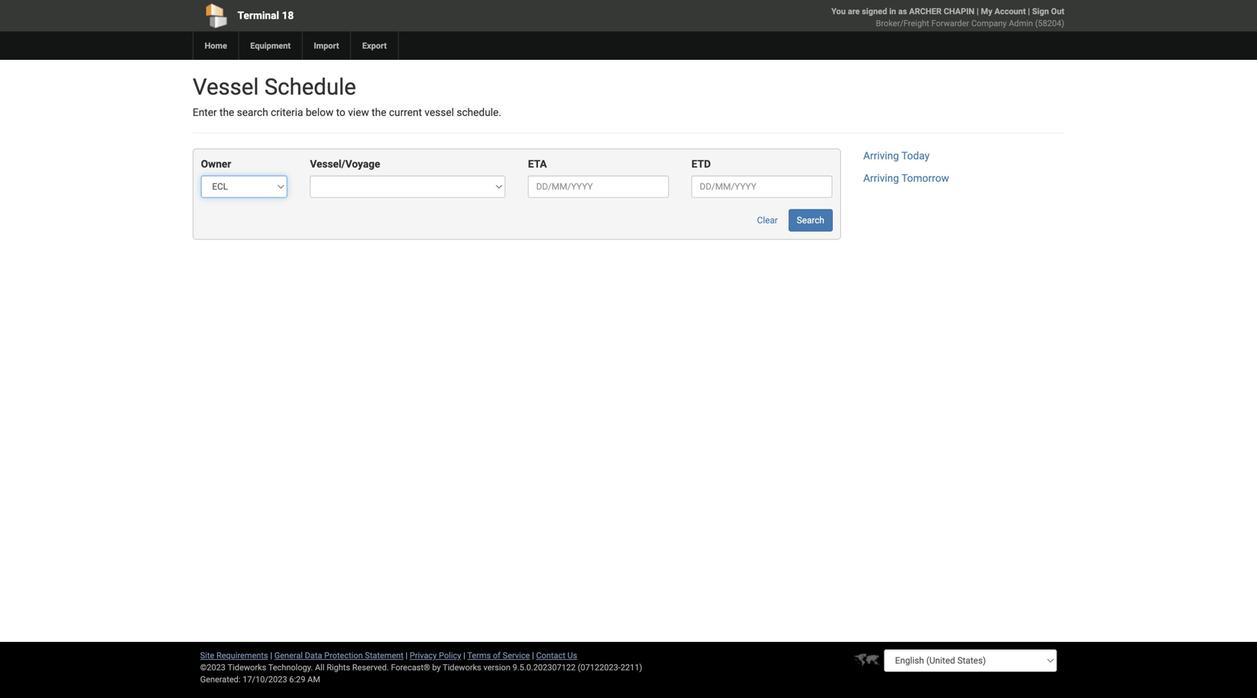 Task type: locate. For each thing, give the bounding box(es) containing it.
eta
[[528, 158, 547, 170]]

the right view
[[372, 106, 387, 119]]

2 the from the left
[[372, 106, 387, 119]]

you are signed in as archer chapin | my account | sign out broker/freight forwarder company admin (58204)
[[832, 6, 1065, 28]]

| left my
[[977, 6, 979, 16]]

0 vertical spatial arriving
[[864, 150, 899, 162]]

arriving
[[864, 150, 899, 162], [864, 172, 899, 184]]

policy
[[439, 651, 461, 661]]

in
[[890, 6, 896, 16]]

ETA text field
[[528, 175, 669, 198]]

2 arriving from the top
[[864, 172, 899, 184]]

forecast®
[[391, 663, 430, 673]]

signed
[[862, 6, 887, 16]]

1 horizontal spatial the
[[372, 106, 387, 119]]

terminal 18
[[238, 9, 294, 22]]

terms of service link
[[467, 651, 530, 661]]

privacy
[[410, 651, 437, 661]]

reserved.
[[352, 663, 389, 673]]

arriving up the arriving tomorrow link
[[864, 150, 899, 162]]

arriving today
[[864, 150, 930, 162]]

|
[[977, 6, 979, 16], [1028, 6, 1030, 16], [270, 651, 272, 661], [406, 651, 408, 661], [464, 651, 466, 661], [532, 651, 534, 661]]

terminal
[[238, 9, 279, 22]]

as
[[899, 6, 907, 16]]

privacy policy link
[[410, 651, 461, 661]]

to
[[336, 106, 346, 119]]

my
[[981, 6, 993, 16]]

owner
[[201, 158, 231, 170]]

(58204)
[[1035, 18, 1065, 28]]

1 vertical spatial arriving
[[864, 172, 899, 184]]

site
[[200, 651, 214, 661]]

import
[[314, 41, 339, 51]]

tomorrow
[[902, 172, 949, 184]]

clear button
[[749, 209, 786, 232]]

forwarder
[[932, 18, 970, 28]]

chapin
[[944, 6, 975, 16]]

schedule.
[[457, 106, 502, 119]]

arriving for arriving tomorrow
[[864, 172, 899, 184]]

0 horizontal spatial the
[[220, 106, 234, 119]]

| up 9.5.0.202307122
[[532, 651, 534, 661]]

protection
[[324, 651, 363, 661]]

general
[[274, 651, 303, 661]]

rights
[[327, 663, 350, 673]]

requirements
[[216, 651, 268, 661]]

enter
[[193, 106, 217, 119]]

am
[[308, 675, 320, 685]]

out
[[1051, 6, 1065, 16]]

search button
[[789, 209, 833, 232]]

6:29
[[289, 675, 305, 685]]

etd
[[692, 158, 711, 170]]

site requirements link
[[200, 651, 268, 661]]

my account link
[[981, 6, 1026, 16]]

(07122023-
[[578, 663, 621, 673]]

below
[[306, 106, 334, 119]]

arriving tomorrow link
[[864, 172, 949, 184]]

arriving today link
[[864, 150, 930, 162]]

vessel
[[193, 74, 259, 100]]

all
[[315, 663, 325, 673]]

company
[[972, 18, 1007, 28]]

import link
[[302, 31, 350, 60]]

clear
[[757, 215, 778, 226]]

18
[[282, 9, 294, 22]]

arriving down 'arriving today'
[[864, 172, 899, 184]]

equipment link
[[238, 31, 302, 60]]

are
[[848, 6, 860, 16]]

the
[[220, 106, 234, 119], [372, 106, 387, 119]]

17/10/2023
[[243, 675, 287, 685]]

| left general
[[270, 651, 272, 661]]

1 arriving from the top
[[864, 150, 899, 162]]

the right enter
[[220, 106, 234, 119]]

home link
[[193, 31, 238, 60]]

ETD text field
[[692, 175, 833, 198]]

terminal 18 link
[[193, 0, 543, 31]]

admin
[[1009, 18, 1033, 28]]

broker/freight
[[876, 18, 930, 28]]

service
[[503, 651, 530, 661]]



Task type: describe. For each thing, give the bounding box(es) containing it.
of
[[493, 651, 501, 661]]

arriving tomorrow
[[864, 172, 949, 184]]

2211)
[[621, 663, 643, 673]]

archer
[[909, 6, 942, 16]]

export
[[362, 41, 387, 51]]

technology.
[[268, 663, 313, 673]]

©2023 tideworks
[[200, 663, 266, 673]]

generated:
[[200, 675, 241, 685]]

9.5.0.202307122
[[513, 663, 576, 673]]

sign out link
[[1032, 6, 1065, 16]]

equipment
[[250, 41, 291, 51]]

current
[[389, 106, 422, 119]]

general data protection statement link
[[274, 651, 404, 661]]

by
[[432, 663, 441, 673]]

version
[[484, 663, 511, 673]]

arriving for arriving today
[[864, 150, 899, 162]]

1 the from the left
[[220, 106, 234, 119]]

view
[[348, 106, 369, 119]]

contact us link
[[536, 651, 577, 661]]

export link
[[350, 31, 398, 60]]

account
[[995, 6, 1026, 16]]

sign
[[1032, 6, 1049, 16]]

| left sign
[[1028, 6, 1030, 16]]

vessel/voyage
[[310, 158, 380, 170]]

search
[[237, 106, 268, 119]]

schedule
[[264, 74, 356, 100]]

you
[[832, 6, 846, 16]]

us
[[568, 651, 577, 661]]

vessel
[[425, 106, 454, 119]]

vessel schedule enter the search criteria below to view the current vessel schedule.
[[193, 74, 502, 119]]

criteria
[[271, 106, 303, 119]]

today
[[902, 150, 930, 162]]

site requirements | general data protection statement | privacy policy | terms of service | contact us ©2023 tideworks technology. all rights reserved. forecast® by tideworks version 9.5.0.202307122 (07122023-2211) generated: 17/10/2023 6:29 am
[[200, 651, 643, 685]]

statement
[[365, 651, 404, 661]]

terms
[[467, 651, 491, 661]]

| up the tideworks
[[464, 651, 466, 661]]

search
[[797, 215, 825, 226]]

tideworks
[[443, 663, 482, 673]]

| up forecast®
[[406, 651, 408, 661]]

data
[[305, 651, 322, 661]]

contact
[[536, 651, 566, 661]]

home
[[205, 41, 227, 51]]



Task type: vqa. For each thing, say whether or not it's contained in the screenshot.
sign
yes



